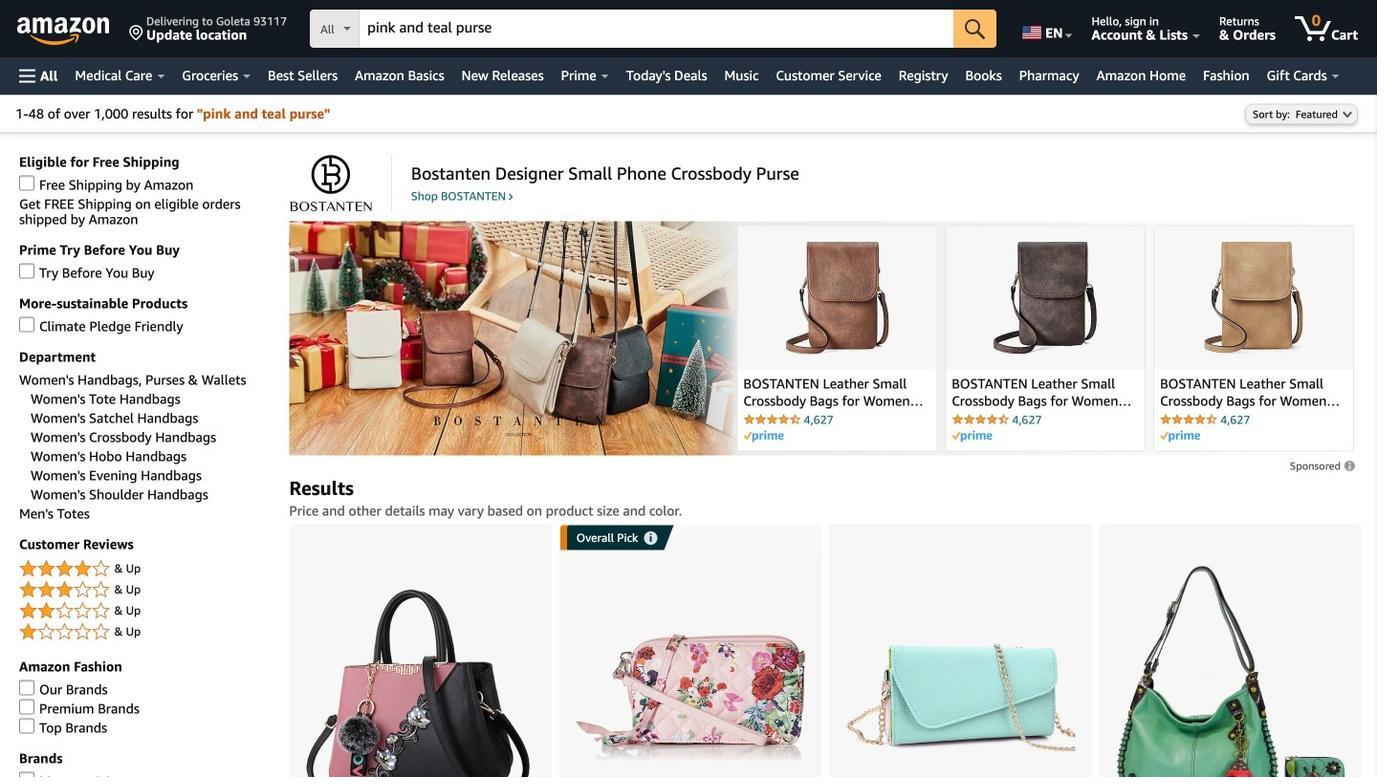 Task type: describe. For each thing, give the bounding box(es) containing it.
4 stars & up element
[[19, 558, 270, 581]]

2 eligible for prime. image from the left
[[952, 431, 992, 442]]

Search Amazon text field
[[360, 11, 954, 47]]

navigation navigation
[[0, 0, 1378, 95]]

2 checkbox image from the top
[[19, 317, 34, 332]]

3 checkbox image from the top
[[19, 681, 34, 696]]

3 stars & up element
[[19, 579, 270, 602]]

dropdown image
[[1343, 110, 1353, 118]]

1 eligible for prime. image from the left
[[744, 431, 784, 442]]

none search field inside "navigation" navigation
[[310, 10, 997, 50]]

chala teal hobo style ladybug shoulder purse with & chala ladybug zip wallet combo set image
[[1116, 566, 1346, 778]]



Task type: locate. For each thing, give the bounding box(es) containing it.
women's cotton all in one crossbody purse with rfid protection image
[[576, 634, 806, 762]]

4 checkbox image from the top
[[19, 772, 34, 778]]

none submit inside "navigation" navigation
[[954, 10, 997, 48]]

checkbox image
[[19, 175, 34, 191], [19, 700, 34, 715], [19, 719, 34, 734]]

2 stars & up element
[[19, 600, 270, 623]]

None submit
[[954, 10, 997, 48]]

checkbox image
[[19, 263, 34, 279], [19, 317, 34, 332], [19, 681, 34, 696], [19, 772, 34, 778]]

3 checkbox image from the top
[[19, 719, 34, 734]]

None search field
[[310, 10, 997, 50]]

1 checkbox image from the top
[[19, 263, 34, 279]]

1 horizontal spatial eligible for prime. image
[[952, 431, 992, 442]]

eligible for prime. image
[[744, 431, 784, 442], [952, 431, 992, 442], [1160, 431, 1201, 442]]

2 vertical spatial checkbox image
[[19, 719, 34, 734]]

amazon image
[[17, 17, 110, 46]]

kroo clutch wallet with wristlet and crossbody strap for smartphones or phablets up to 5.7 inch - carrying case - frustrat... image
[[846, 644, 1076, 752]]

0 horizontal spatial eligible for prime. image
[[744, 431, 784, 442]]

0 vertical spatial checkbox image
[[19, 175, 34, 191]]

2 checkbox image from the top
[[19, 700, 34, 715]]

1 star & up element
[[19, 621, 270, 644]]

sponsored ad - elda purses and handbags for women embroidery top handle satchel fashion ladies shoulder bag tote purse mes... image
[[306, 589, 536, 778]]

1 vertical spatial checkbox image
[[19, 700, 34, 715]]

3 eligible for prime. image from the left
[[1160, 431, 1201, 442]]

2 horizontal spatial eligible for prime. image
[[1160, 431, 1201, 442]]

1 checkbox image from the top
[[19, 175, 34, 191]]



Task type: vqa. For each thing, say whether or not it's contained in the screenshot.
Fruit of the Loom Men's Eversoft Cotton Stay Tucked Crew T-Shirt image
no



